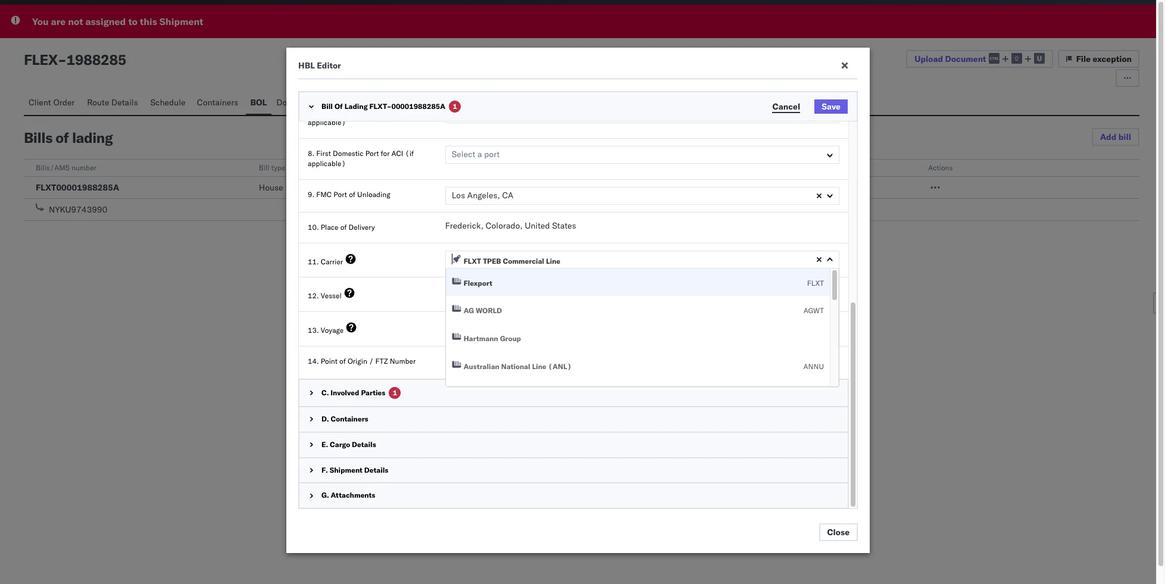 Task type: vqa. For each thing, say whether or not it's contained in the screenshot.
Flex-2060357
no



Task type: locate. For each thing, give the bounding box(es) containing it.
hbl
[[298, 60, 315, 71]]

details up "attachments"
[[364, 465, 388, 474]]

for
[[374, 108, 382, 117], [381, 149, 390, 158]]

applicable) inside 7. last foreign port for aci (if applicable)
[[308, 118, 346, 127]]

1 horizontal spatial containers
[[331, 414, 368, 423]]

g.
[[321, 491, 329, 500]]

0 vertical spatial select
[[452, 108, 475, 119]]

0 vertical spatial applicable)
[[308, 118, 346, 127]]

None text field
[[445, 319, 839, 337], [445, 354, 839, 371], [445, 319, 839, 337], [445, 354, 839, 371]]

method
[[509, 163, 534, 172]]

details for f. shipment details
[[364, 465, 388, 474]]

0 vertical spatial containers
[[197, 97, 238, 108]]

flxt00001988285a
[[36, 182, 119, 193]]

applicable) for first
[[308, 159, 346, 168]]

0 vertical spatial a
[[478, 108, 482, 119]]

flxt left tpeb
[[464, 256, 481, 265]]

number
[[72, 163, 96, 172]]

port right domestic
[[365, 149, 379, 158]]

for right lading
[[374, 108, 382, 117]]

0 vertical spatial flxt
[[464, 256, 481, 265]]

commercial
[[503, 256, 544, 265]]

obl surrender
[[705, 163, 752, 172]]

bills of lading
[[24, 129, 113, 146]]

1 right parties
[[393, 388, 397, 397]]

1 right 00001988285a at the left
[[453, 102, 457, 111]]

list box containing flexport
[[446, 268, 839, 408]]

bill left the of
[[321, 102, 333, 111]]

a
[[478, 108, 482, 119], [478, 149, 482, 160]]

applicable) down last
[[308, 118, 346, 127]]

of right place
[[340, 223, 347, 231]]

0 vertical spatial port
[[484, 108, 500, 119]]

united
[[525, 220, 550, 231]]

1 vertical spatial bill
[[259, 163, 269, 172]]

0 vertical spatial for
[[374, 108, 382, 117]]

details
[[111, 97, 138, 108], [352, 440, 376, 449], [364, 465, 388, 474]]

angeles,
[[467, 190, 500, 200]]

aci down assignees
[[384, 108, 396, 117]]

apl option
[[446, 380, 830, 408]]

of right bills
[[56, 129, 69, 146]]

aci
[[384, 108, 396, 117], [391, 149, 403, 158]]

of right point
[[339, 357, 346, 365]]

1 horizontal spatial 1
[[453, 102, 457, 111]]

0 horizontal spatial flxt
[[464, 256, 481, 265]]

0 vertical spatial 1
[[453, 102, 457, 111]]

1 horizontal spatial flxt
[[807, 278, 824, 287]]

select right 00001988285a at the left
[[452, 108, 475, 119]]

assigned
[[85, 15, 126, 27]]

0 vertical spatial select a port
[[452, 108, 500, 119]]

messages button
[[327, 92, 375, 115]]

1 vertical spatial containers
[[331, 414, 368, 423]]

flxt
[[464, 256, 481, 265], [807, 278, 824, 287]]

shipment right f.
[[330, 465, 362, 474]]

bills
[[24, 129, 52, 146]]

details right cargo
[[352, 440, 376, 449]]

f.
[[321, 465, 328, 474]]

1 applicable) from the top
[[308, 118, 346, 127]]

None field
[[452, 251, 455, 266]]

document
[[945, 53, 986, 64]]

f. shipment details
[[321, 465, 388, 474]]

aci for 7. last foreign port for aci (if applicable)
[[384, 108, 396, 117]]

14.
[[308, 357, 319, 365]]

flxt for flxt
[[807, 278, 824, 287]]

containers right d.
[[331, 414, 368, 423]]

flex - 1988285
[[24, 51, 126, 68]]

(if inside 8. first domestic port for aci (if applicable)
[[405, 149, 414, 158]]

ca
[[502, 190, 513, 200]]

foreign
[[332, 108, 356, 117]]

messages
[[331, 97, 369, 108]]

applicable) for last
[[308, 118, 346, 127]]

1 horizontal spatial shipment
[[330, 465, 362, 474]]

last
[[316, 108, 330, 117]]

(if
[[398, 108, 407, 117], [405, 149, 414, 158]]

2 a from the top
[[478, 149, 482, 160]]

port inside 8. first domestic port for aci (if applicable)
[[365, 149, 379, 158]]

maersk batur option
[[452, 288, 515, 298]]

1 vertical spatial select
[[452, 149, 475, 160]]

port for domestic
[[365, 149, 379, 158]]

line left (anl)
[[532, 362, 546, 371]]

bills/ams
[[36, 163, 70, 172]]

(if down assignees
[[398, 108, 407, 117]]

flxt tpeb commercial line
[[464, 256, 560, 265]]

port down messages at top left
[[358, 108, 372, 117]]

line
[[546, 256, 560, 265], [532, 362, 546, 371]]

details right "route"
[[111, 97, 138, 108]]

10. place of delivery
[[308, 223, 375, 231]]

file exception
[[1076, 54, 1132, 64]]

not
[[68, 15, 83, 27]]

- right house
[[285, 182, 290, 193]]

world
[[476, 306, 502, 315]]

express
[[293, 182, 322, 193]]

1 vertical spatial 1
[[393, 388, 397, 397]]

d. containers
[[321, 414, 368, 423]]

australian
[[464, 362, 499, 371]]

aci down bill of lading flxt-00001988285a on the left top
[[391, 149, 403, 158]]

0 vertical spatial bill
[[321, 102, 333, 111]]

- down are
[[58, 51, 66, 68]]

for for domestic
[[381, 149, 390, 158]]

0 vertical spatial details
[[111, 97, 138, 108]]

tpeb
[[483, 256, 501, 265]]

surrender
[[721, 163, 752, 172]]

containers left bol
[[197, 97, 238, 108]]

release
[[482, 163, 507, 172]]

1 vertical spatial shipment
[[330, 465, 362, 474]]

documents
[[276, 97, 319, 108]]

upload document button
[[906, 50, 1053, 68]]

editor
[[317, 60, 341, 71]]

cancel
[[772, 101, 800, 112]]

frederick, colorado, united states
[[445, 220, 576, 231]]

aci inside 7. last foreign port for aci (if applicable)
[[384, 108, 396, 117]]

actions
[[928, 163, 953, 172]]

13. voyage
[[308, 326, 344, 335]]

0 vertical spatial line
[[546, 256, 560, 265]]

2 applicable) from the top
[[308, 159, 346, 168]]

upload
[[915, 53, 943, 64]]

applicable) inside 8. first domestic port for aci (if applicable)
[[308, 159, 346, 168]]

client order button
[[24, 92, 82, 115]]

client order
[[29, 97, 75, 108]]

1 vertical spatial select a port
[[452, 149, 500, 160]]

e.
[[321, 440, 328, 449]]

11. carrier
[[308, 257, 343, 266]]

for right domestic
[[381, 149, 390, 158]]

point
[[321, 357, 337, 365]]

route
[[87, 97, 109, 108]]

0 vertical spatial port
[[358, 108, 372, 117]]

1 vertical spatial aci
[[391, 149, 403, 158]]

of
[[335, 102, 343, 111]]

list box
[[446, 268, 839, 408]]

1 horizontal spatial bill
[[321, 102, 333, 111]]

exception
[[1093, 54, 1132, 64]]

port
[[358, 108, 372, 117], [365, 149, 379, 158], [334, 190, 347, 199]]

0 vertical spatial aci
[[384, 108, 396, 117]]

1 vertical spatial port
[[365, 149, 379, 158]]

details inside button
[[111, 97, 138, 108]]

1 vertical spatial flxt
[[807, 278, 824, 287]]

for inside 7. last foreign port for aci (if applicable)
[[374, 108, 382, 117]]

9. fmc port of unloading
[[308, 190, 390, 199]]

los angeles, ca
[[452, 190, 513, 200]]

1 vertical spatial applicable)
[[308, 159, 346, 168]]

shipment right the this at the top of page
[[159, 15, 203, 27]]

1 vertical spatial (if
[[405, 149, 414, 158]]

- for flex
[[58, 51, 66, 68]]

line right commercial
[[546, 256, 560, 265]]

(if down 00001988285a at the left
[[405, 149, 414, 158]]

flxt up agwt
[[807, 278, 824, 287]]

aci inside 8. first domestic port for aci (if applicable)
[[391, 149, 403, 158]]

1 vertical spatial for
[[381, 149, 390, 158]]

applicable) down first
[[308, 159, 346, 168]]

voyage
[[321, 326, 344, 335]]

port
[[484, 108, 500, 119], [484, 149, 500, 160]]

1 vertical spatial details
[[352, 440, 376, 449]]

port right fmc
[[334, 190, 347, 199]]

0 vertical spatial (if
[[398, 108, 407, 117]]

2 vertical spatial details
[[364, 465, 388, 474]]

0 horizontal spatial bill
[[259, 163, 269, 172]]

first
[[316, 149, 331, 158]]

-
[[58, 51, 66, 68], [285, 182, 290, 193], [482, 182, 487, 193], [487, 182, 492, 193]]

bill left type
[[259, 163, 269, 172]]

port inside 7. last foreign port for aci (if applicable)
[[358, 108, 372, 117]]

select
[[452, 108, 475, 119], [452, 149, 475, 160]]

1 for c. involved parties
[[393, 388, 397, 397]]

select up los on the top of the page
[[452, 149, 475, 160]]

bill for bill of lading flxt-00001988285a
[[321, 102, 333, 111]]

0 vertical spatial shipment
[[159, 15, 203, 27]]

0 horizontal spatial 1
[[393, 388, 397, 397]]

this
[[140, 15, 157, 27]]

type
[[271, 163, 285, 172]]

attachments
[[331, 491, 375, 500]]

0 horizontal spatial containers
[[197, 97, 238, 108]]

obl
[[705, 163, 719, 172]]

bill
[[321, 102, 333, 111], [259, 163, 269, 172]]

(if inside 7. last foreign port for aci (if applicable)
[[398, 108, 407, 117]]

1 vertical spatial a
[[478, 149, 482, 160]]

annu
[[803, 362, 824, 371]]

- left ca
[[487, 182, 492, 193]]

1 vertical spatial port
[[484, 149, 500, 160]]

1 vertical spatial line
[[532, 362, 546, 371]]

national
[[501, 362, 530, 371]]

for inside 8. first domestic port for aci (if applicable)
[[381, 149, 390, 158]]

place
[[321, 223, 338, 231]]



Task type: describe. For each thing, give the bounding box(es) containing it.
group
[[500, 334, 521, 343]]

e. cargo details
[[321, 440, 376, 449]]

carrier
[[321, 257, 343, 266]]

client
[[29, 97, 51, 108]]

assignees button
[[375, 92, 425, 115]]

close button
[[819, 523, 858, 541]]

fmc
[[316, 190, 332, 199]]

lading
[[72, 129, 113, 146]]

c.
[[321, 388, 329, 397]]

2 port from the top
[[484, 149, 500, 160]]

11.
[[308, 257, 319, 266]]

bill
[[1118, 132, 1131, 142]]

8.
[[308, 149, 314, 158]]

colorado,
[[486, 220, 523, 231]]

bill for bill type
[[259, 163, 269, 172]]

cancel button
[[765, 99, 807, 114]]

line inside list box
[[532, 362, 546, 371]]

7. last foreign port for aci (if applicable)
[[308, 108, 407, 127]]

13.
[[308, 326, 319, 335]]

details for e. cargo details
[[352, 440, 376, 449]]

batur
[[488, 288, 515, 298]]

flex
[[24, 51, 58, 68]]

file
[[1076, 54, 1091, 64]]

released
[[705, 182, 740, 193]]

order
[[53, 97, 75, 108]]

number
[[390, 357, 416, 365]]

house
[[259, 182, 283, 193]]

to
[[128, 15, 137, 27]]

containers button
[[192, 92, 246, 115]]

upload document
[[915, 53, 986, 64]]

save button
[[815, 99, 848, 114]]

containers inside button
[[197, 97, 238, 108]]

hartmann
[[464, 334, 498, 343]]

bill of lading flxt-00001988285a
[[321, 102, 445, 111]]

10.
[[308, 223, 319, 231]]

00001988285a
[[391, 102, 445, 111]]

9.
[[308, 190, 314, 199]]

for for foreign
[[374, 108, 382, 117]]

g. attachments
[[321, 491, 375, 500]]

ftz
[[375, 357, 388, 365]]

bill type
[[259, 163, 285, 172]]

of left unloading
[[349, 190, 355, 199]]

1 a from the top
[[478, 108, 482, 119]]

flexport
[[464, 278, 492, 287]]

bills/ams number
[[36, 163, 96, 172]]

8. first domestic port for aci (if applicable)
[[308, 149, 414, 168]]

- for -
[[487, 182, 492, 193]]

lading
[[345, 102, 368, 111]]

0 horizontal spatial shipment
[[159, 15, 203, 27]]

los
[[452, 190, 465, 200]]

aci for 8. first domestic port for aci (if applicable)
[[391, 149, 403, 158]]

maersk
[[452, 288, 486, 298]]

1988285
[[66, 51, 126, 68]]

--
[[482, 182, 492, 193]]

ag world
[[464, 306, 502, 315]]

- for house
[[285, 182, 290, 193]]

close
[[827, 527, 850, 538]]

/
[[369, 357, 374, 365]]

flxt for flxt tpeb commercial line
[[464, 256, 481, 265]]

frederick,
[[445, 220, 483, 231]]

route details button
[[82, 92, 146, 115]]

1 select from the top
[[452, 108, 475, 119]]

d.
[[321, 414, 329, 423]]

2 vertical spatial port
[[334, 190, 347, 199]]

port for foreign
[[358, 108, 372, 117]]

australian national line (anl)
[[464, 362, 572, 371]]

bol button
[[246, 92, 272, 115]]

ag
[[464, 306, 474, 315]]

documents button
[[272, 92, 327, 115]]

1 for bill of lading flxt-00001988285a
[[453, 102, 457, 111]]

1 port from the top
[[484, 108, 500, 119]]

schedule
[[150, 97, 186, 108]]

add
[[1100, 132, 1116, 142]]

maersk batur
[[452, 288, 515, 298]]

domestic
[[333, 149, 364, 158]]

2 select a port from the top
[[452, 149, 500, 160]]

add bill button
[[1092, 128, 1139, 146]]

bol
[[250, 97, 267, 108]]

parties
[[361, 388, 385, 397]]

7.
[[308, 108, 314, 117]]

unloading
[[357, 190, 390, 199]]

1 select a port from the top
[[452, 108, 500, 119]]

- down the release in the left of the page
[[482, 182, 487, 193]]

release method
[[482, 163, 534, 172]]

hbl editor
[[298, 60, 341, 71]]

delivery
[[349, 223, 375, 231]]

(if for 8. first domestic port for aci (if applicable)
[[405, 149, 414, 158]]

(if for 7. last foreign port for aci (if applicable)
[[398, 108, 407, 117]]

(anl)
[[548, 362, 572, 371]]

2 select from the top
[[452, 149, 475, 160]]

12. vessel
[[308, 291, 342, 300]]



